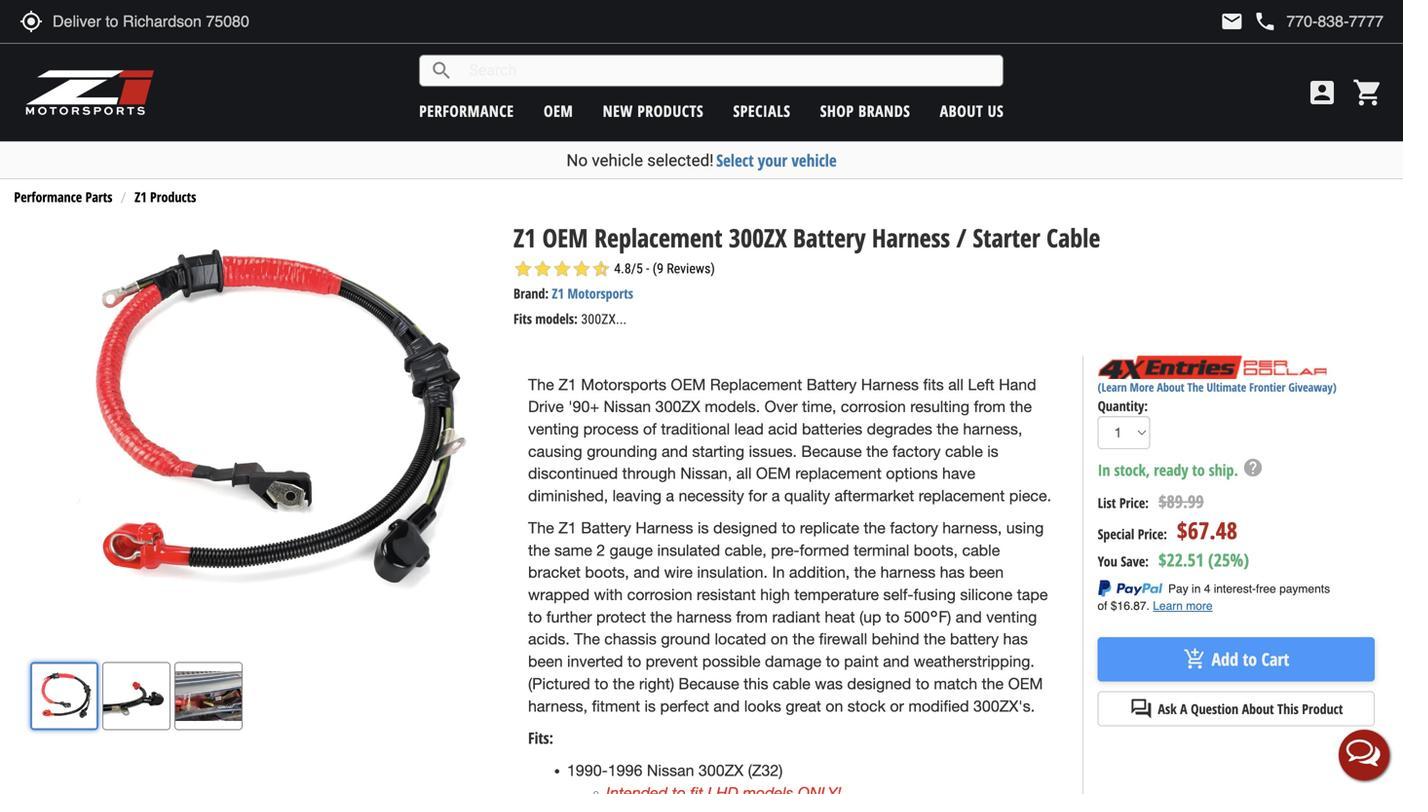 Task type: describe. For each thing, give the bounding box(es) containing it.
quantity:
[[1098, 396, 1148, 415]]

0 horizontal spatial about
[[940, 100, 983, 121]]

the down the °f
[[924, 630, 946, 648]]

oem down issues.
[[756, 465, 791, 483]]

protect
[[596, 608, 646, 626]]

and right the )
[[956, 608, 982, 626]]

leaving
[[612, 487, 662, 505]]

in inside the z1 battery harness is designed to replicate the factory harness, using the same 2 gauge insulated cable, pre-formed terminal boots, cable bracket boots, and wire insulation. in addition, the harness has been wrapped with corrosion resistant high temperature self-fusing silicone tape to further protect the harness from radiant heat (up to 500
[[772, 563, 785, 581]]

phone link
[[1253, 10, 1384, 33]]

0 vertical spatial on
[[771, 630, 788, 648]]

z1 motorsports logo image
[[24, 68, 155, 117]]

to up modified
[[916, 675, 930, 693]]

venting inside the z1 motorsports oem replacement battery harness fits all left hand drive '90+ nissan 300zx models. over time, corrosion resulting from the venting process of traditional lead acid batteries degrades the harness, causing grounding and starting issues. because the factory cable is discontinued through nissan, all oem replacement options have diminished, leaving a necessity for a quality aftermarket replacement piece.
[[528, 420, 579, 438]]

battery inside the z1 motorsports oem replacement battery harness fits all left hand drive '90+ nissan 300zx models. over time, corrosion resulting from the venting process of traditional lead acid batteries degrades the harness, causing grounding and starting issues. because the factory cable is discontinued through nissan, all oem replacement options have diminished, leaving a necessity for a quality aftermarket replacement piece.
[[807, 375, 857, 393]]

because inside the z1 motorsports oem replacement battery harness fits all left hand drive '90+ nissan 300zx models. over time, corrosion resulting from the venting process of traditional lead acid batteries degrades the harness, causing grounding and starting issues. because the factory cable is discontinued through nissan, all oem replacement options have diminished, leaving a necessity for a quality aftermarket replacement piece.
[[801, 442, 862, 460]]

select
[[716, 149, 754, 171]]

with
[[594, 586, 623, 604]]

using
[[1006, 519, 1044, 537]]

resistant
[[697, 586, 756, 604]]

nissan,
[[680, 465, 732, 483]]

damage
[[765, 652, 822, 670]]

shop brands link
[[820, 100, 910, 121]]

ground
[[661, 630, 710, 648]]

300zx for nissan
[[699, 761, 744, 779]]

firewall
[[819, 630, 867, 648]]

harness, inside ) and venting acids. the chassis ground located on the firewall behind the battery has been inverted to prevent possible damage to paint and weatherstripping. (pictured to the right) because this cable was designed to match the oem harness, fitment is perfect and looks great on stock or modified 300zx's.
[[528, 697, 588, 715]]

1 vertical spatial all
[[736, 465, 752, 483]]

match
[[934, 675, 977, 693]]

modified
[[908, 697, 969, 715]]

1 vertical spatial harness
[[677, 608, 732, 626]]

mail link
[[1220, 10, 1244, 33]]

price: for $89.99
[[1119, 493, 1149, 512]]

mail phone
[[1220, 10, 1277, 33]]

ready
[[1154, 459, 1188, 480]]

harness inside the z1 battery harness is designed to replicate the factory harness, using the same 2 gauge insulated cable, pre-formed terminal boots, cable bracket boots, and wire insulation. in addition, the harness has been wrapped with corrosion resistant high temperature self-fusing silicone tape to further protect the harness from radiant heat (up to 500
[[636, 519, 693, 537]]

1996
[[608, 761, 643, 779]]

shopping_cart link
[[1348, 77, 1384, 108]]

this
[[1277, 700, 1299, 718]]

about inside question_answer ask a question about this product
[[1242, 700, 1274, 718]]

products
[[150, 188, 196, 206]]

ask
[[1158, 700, 1177, 718]]

add_shopping_cart
[[1183, 648, 1207, 671]]

a
[[1180, 700, 1187, 718]]

parts
[[85, 188, 112, 206]]

add_shopping_cart add to cart
[[1183, 647, 1289, 671]]

oem up traditional
[[671, 375, 706, 393]]

this
[[744, 675, 768, 693]]

process
[[583, 420, 639, 438]]

causing
[[528, 442, 582, 460]]

radiant
[[772, 608, 820, 626]]

my_location
[[19, 10, 43, 33]]

about us
[[940, 100, 1004, 121]]

account_box
[[1307, 77, 1338, 108]]

issues.
[[749, 442, 797, 460]]

harness, inside the z1 battery harness is designed to replicate the factory harness, using the same 2 gauge insulated cable, pre-formed terminal boots, cable bracket boots, and wire insulation. in addition, the harness has been wrapped with corrosion resistant high temperature self-fusing silicone tape to further protect the harness from radiant heat (up to 500
[[942, 519, 1002, 537]]

'90+
[[568, 398, 599, 416]]

$22.51
[[1159, 548, 1204, 572]]

2 a from the left
[[772, 487, 780, 505]]

oem up no
[[544, 100, 573, 121]]

inverted
[[567, 652, 623, 670]]

you
[[1098, 552, 1117, 570]]

0 horizontal spatial boots,
[[585, 563, 629, 581]]

addition,
[[789, 563, 850, 581]]

stock,
[[1114, 459, 1150, 480]]

2 star from the left
[[533, 259, 553, 279]]

)
[[947, 608, 951, 626]]

(up
[[859, 608, 881, 626]]

z1 motorsports link
[[552, 284, 633, 303]]

question_answer ask a question about this product
[[1130, 697, 1343, 721]]

shop brands
[[820, 100, 910, 121]]

help
[[1242, 457, 1264, 478]]

to down inverted
[[595, 675, 608, 693]]

ship.
[[1209, 459, 1238, 480]]

nissan inside the z1 motorsports oem replacement battery harness fits all left hand drive '90+ nissan 300zx models. over time, corrosion resulting from the venting process of traditional lead acid batteries degrades the harness, causing grounding and starting issues. because the factory cable is discontinued through nissan, all oem replacement options have diminished, leaving a necessity for a quality aftermarket replacement piece.
[[604, 398, 651, 416]]

the down 'degrades'
[[866, 442, 888, 460]]

to inside in stock, ready to ship. help
[[1192, 459, 1205, 480]]

discontinued
[[528, 465, 618, 483]]

is inside the z1 motorsports oem replacement battery harness fits all left hand drive '90+ nissan 300zx models. over time, corrosion resulting from the venting process of traditional lead acid batteries degrades the harness, causing grounding and starting issues. because the factory cable is discontinued through nissan, all oem replacement options have diminished, leaving a necessity for a quality aftermarket replacement piece.
[[987, 442, 999, 460]]

wrapped
[[528, 586, 590, 604]]

or
[[890, 697, 904, 715]]

harness, inside the z1 motorsports oem replacement battery harness fits all left hand drive '90+ nissan 300zx models. over time, corrosion resulting from the venting process of traditional lead acid batteries degrades the harness, causing grounding and starting issues. because the factory cable is discontinued through nissan, all oem replacement options have diminished, leaving a necessity for a quality aftermarket replacement piece.
[[963, 420, 1022, 438]]

z1 products
[[135, 188, 196, 206]]

0 vertical spatial harness
[[880, 563, 936, 581]]

) and venting acids. the chassis ground located on the firewall behind the battery has been inverted to prevent possible damage to paint and weatherstripping. (pictured to the right) because this cable was designed to match the oem harness, fitment is perfect and looks great on stock or modified 300zx's.
[[528, 608, 1043, 715]]

your
[[758, 149, 787, 171]]

batteries
[[802, 420, 863, 438]]

question
[[1191, 700, 1239, 718]]

motorsports inside the z1 motorsports oem replacement battery harness fits all left hand drive '90+ nissan 300zx models. over time, corrosion resulting from the venting process of traditional lead acid batteries degrades the harness, causing grounding and starting issues. because the factory cable is discontinued through nissan, all oem replacement options have diminished, leaving a necessity for a quality aftermarket replacement piece.
[[581, 375, 666, 393]]

to up was
[[826, 652, 840, 670]]

the inside the z1 motorsports oem replacement battery harness fits all left hand drive '90+ nissan 300zx models. over time, corrosion resulting from the venting process of traditional lead acid batteries degrades the harness, causing grounding and starting issues. because the factory cable is discontinued through nissan, all oem replacement options have diminished, leaving a necessity for a quality aftermarket replacement piece.
[[528, 375, 554, 393]]

cart
[[1261, 647, 1289, 671]]

drive
[[528, 398, 564, 416]]

(learn
[[1098, 379, 1127, 395]]

phone
[[1253, 10, 1277, 33]]

search
[[430, 59, 453, 82]]

replacement inside the z1 motorsports oem replacement battery harness fits all left hand drive '90+ nissan 300zx models. over time, corrosion resulting from the venting process of traditional lead acid batteries degrades the harness, causing grounding and starting issues. because the factory cable is discontinued through nissan, all oem replacement options have diminished, leaving a necessity for a quality aftermarket replacement piece.
[[710, 375, 802, 393]]

replicate
[[800, 519, 859, 537]]

fitment
[[592, 697, 640, 715]]

the up 'ground'
[[650, 608, 672, 626]]

traditional
[[661, 420, 730, 438]]

save:
[[1121, 552, 1149, 570]]

the z1 motorsports oem replacement battery harness fits all left hand drive '90+ nissan 300zx models. over time, corrosion resulting from the venting process of traditional lead acid batteries degrades the harness, causing grounding and starting issues. because the factory cable is discontinued through nissan, all oem replacement options have diminished, leaving a necessity for a quality aftermarket replacement piece.
[[528, 375, 1051, 505]]

have
[[942, 465, 976, 483]]

battery inside the z1 battery harness is designed to replicate the factory harness, using the same 2 gauge insulated cable, pre-formed terminal boots, cable bracket boots, and wire insulation. in addition, the harness has been wrapped with corrosion resistant high temperature self-fusing silicone tape to further protect the harness from radiant heat (up to 500
[[581, 519, 631, 537]]

shop
[[820, 100, 854, 121]]

behind
[[872, 630, 919, 648]]

0 horizontal spatial replacement
[[795, 465, 882, 483]]

more
[[1130, 379, 1154, 395]]

to right add
[[1243, 647, 1257, 671]]

new products link
[[603, 100, 704, 121]]

to up pre-
[[782, 519, 796, 537]]

to up 'acids.'
[[528, 608, 542, 626]]

heat
[[825, 608, 855, 626]]

the up terminal
[[864, 519, 886, 537]]

time,
[[802, 398, 836, 416]]

models.
[[705, 398, 760, 416]]

no vehicle selected! select your vehicle
[[566, 149, 837, 171]]

corrosion inside the z1 battery harness is designed to replicate the factory harness, using the same 2 gauge insulated cable, pre-formed terminal boots, cable bracket boots, and wire insulation. in addition, the harness has been wrapped with corrosion resistant high temperature self-fusing silicone tape to further protect the harness from radiant heat (up to 500
[[627, 586, 692, 604]]

aftermarket
[[835, 487, 914, 505]]

$89.99
[[1159, 489, 1204, 513]]

1 a from the left
[[666, 487, 674, 505]]

to right (up
[[886, 608, 900, 626]]

list price: $89.99
[[1098, 489, 1204, 513]]

special
[[1098, 525, 1134, 543]]

z1 up models:
[[552, 284, 564, 303]]

further
[[546, 608, 592, 626]]

wire
[[664, 563, 693, 581]]



Task type: vqa. For each thing, say whether or not it's contained in the screenshot.
S
no



Task type: locate. For each thing, give the bounding box(es) containing it.
1 vertical spatial corrosion
[[627, 586, 692, 604]]

0 vertical spatial corrosion
[[841, 398, 906, 416]]

0 vertical spatial venting
[[528, 420, 579, 438]]

0 horizontal spatial all
[[736, 465, 752, 483]]

for
[[748, 487, 767, 505]]

paint
[[844, 652, 879, 670]]

the down hand
[[1010, 398, 1032, 416]]

options
[[886, 465, 938, 483]]

harness left fits
[[861, 375, 919, 393]]

left
[[968, 375, 994, 393]]

acids.
[[528, 630, 570, 648]]

0 vertical spatial harness
[[872, 220, 950, 255]]

nissan up process
[[604, 398, 651, 416]]

1 vertical spatial factory
[[890, 519, 938, 537]]

gauge
[[610, 541, 653, 559]]

insulation.
[[697, 563, 768, 581]]

1 horizontal spatial in
[[1098, 459, 1110, 480]]

harness up insulated
[[636, 519, 693, 537]]

300zx...
[[581, 312, 627, 328]]

specials
[[733, 100, 791, 121]]

500
[[904, 608, 930, 626]]

been down 'acids.'
[[528, 652, 563, 670]]

cable inside the z1 battery harness is designed to replicate the factory harness, using the same 2 gauge insulated cable, pre-formed terminal boots, cable bracket boots, and wire insulation. in addition, the harness has been wrapped with corrosion resistant high temperature self-fusing silicone tape to further protect the harness from radiant heat (up to 500
[[962, 541, 1000, 559]]

starting
[[692, 442, 744, 460]]

oem up z1 motorsports link
[[542, 220, 588, 255]]

from inside the z1 battery harness is designed to replicate the factory harness, using the same 2 gauge insulated cable, pre-formed terminal boots, cable bracket boots, and wire insulation. in addition, the harness has been wrapped with corrosion resistant high temperature self-fusing silicone tape to further protect the harness from radiant heat (up to 500
[[736, 608, 768, 626]]

motorsports down "star_half"
[[567, 284, 633, 303]]

from up located
[[736, 608, 768, 626]]

0 horizontal spatial is
[[645, 697, 656, 715]]

(pictured
[[528, 675, 590, 693]]

oem up 300zx's.
[[1008, 675, 1043, 693]]

battery up time,
[[807, 375, 857, 393]]

weatherstripping.
[[914, 652, 1035, 670]]

1 vertical spatial has
[[1003, 630, 1028, 648]]

1 horizontal spatial on
[[826, 697, 843, 715]]

1 horizontal spatial because
[[801, 442, 862, 460]]

0 horizontal spatial in
[[772, 563, 785, 581]]

boots,
[[914, 541, 958, 559], [585, 563, 629, 581]]

1 vertical spatial from
[[736, 608, 768, 626]]

corrosion inside the z1 motorsports oem replacement battery harness fits all left hand drive '90+ nissan 300zx models. over time, corrosion resulting from the venting process of traditional lead acid batteries degrades the harness, causing grounding and starting issues. because the factory cable is discontinued through nissan, all oem replacement options have diminished, leaving a necessity for a quality aftermarket replacement piece.
[[841, 398, 906, 416]]

the up fitment
[[613, 675, 635, 693]]

replacement up models.
[[710, 375, 802, 393]]

selected!
[[647, 151, 714, 170]]

been inside ) and venting acids. the chassis ground located on the firewall behind the battery has been inverted to prevent possible damage to paint and weatherstripping. (pictured to the right) because this cable was designed to match the oem harness, fitment is perfect and looks great on stock or modified 300zx's.
[[528, 652, 563, 670]]

0 vertical spatial in
[[1098, 459, 1110, 480]]

oem
[[544, 100, 573, 121], [542, 220, 588, 255], [671, 375, 706, 393], [756, 465, 791, 483], [1008, 675, 1043, 693]]

question_answer
[[1130, 697, 1153, 721]]

z1 inside the z1 battery harness is designed to replicate the factory harness, using the same 2 gauge insulated cable, pre-formed terminal boots, cable bracket boots, and wire insulation. in addition, the harness has been wrapped with corrosion resistant high temperature self-fusing silicone tape to further protect the harness from radiant heat (up to 500
[[558, 519, 577, 537]]

0 horizontal spatial harness
[[677, 608, 732, 626]]

a right "for"
[[772, 487, 780, 505]]

1 vertical spatial nissan
[[647, 761, 694, 779]]

price: inside list price: $89.99
[[1119, 493, 1149, 512]]

z1 oem replacement 300zx battery harness / starter cable star star star star star_half 4.8/5 - (9 reviews) brand: z1 motorsports fits models: 300zx...
[[514, 220, 1100, 328]]

0 horizontal spatial because
[[679, 675, 739, 693]]

battery inside z1 oem replacement 300zx battery harness / starter cable star star star star star_half 4.8/5 - (9 reviews) brand: z1 motorsports fits models: 300zx...
[[793, 220, 866, 255]]

harness up "self-"
[[880, 563, 936, 581]]

special price: $67.48 you save: $22.51 (25%)
[[1098, 515, 1249, 572]]

1 horizontal spatial is
[[698, 519, 709, 537]]

1 horizontal spatial been
[[969, 563, 1004, 581]]

tape
[[1017, 586, 1048, 604]]

performance link
[[419, 100, 514, 121]]

2 vertical spatial cable
[[773, 675, 811, 693]]

cable up have
[[945, 442, 983, 460]]

(learn more about the ultimate frontier giveaway) link
[[1098, 379, 1337, 395]]

harness inside the z1 motorsports oem replacement battery harness fits all left hand drive '90+ nissan 300zx models. over time, corrosion resulting from the venting process of traditional lead acid batteries degrades the harness, causing grounding and starting issues. because the factory cable is discontinued through nissan, all oem replacement options have diminished, leaving a necessity for a quality aftermarket replacement piece.
[[861, 375, 919, 393]]

0 vertical spatial replacement
[[594, 220, 723, 255]]

has inside ) and venting acids. the chassis ground located on the firewall behind the battery has been inverted to prevent possible damage to paint and weatherstripping. (pictured to the right) because this cable was designed to match the oem harness, fitment is perfect and looks great on stock or modified 300zx's.
[[1003, 630, 1028, 648]]

2 vertical spatial battery
[[581, 519, 631, 537]]

z1 inside the z1 motorsports oem replacement battery harness fits all left hand drive '90+ nissan 300zx models. over time, corrosion resulting from the venting process of traditional lead acid batteries degrades the harness, causing grounding and starting issues. because the factory cable is discontinued through nissan, all oem replacement options have diminished, leaving a necessity for a quality aftermarket replacement piece.
[[558, 375, 577, 393]]

0 vertical spatial designed
[[713, 519, 777, 537]]

z1 up '90+
[[558, 375, 577, 393]]

0 horizontal spatial been
[[528, 652, 563, 670]]

all right fits
[[948, 375, 964, 393]]

brand:
[[514, 284, 549, 303]]

is
[[987, 442, 999, 460], [698, 519, 709, 537], [645, 697, 656, 715]]

venting down tape
[[986, 608, 1037, 626]]

1990-1996 nissan 300zx (z32)
[[567, 761, 783, 779]]

possible
[[702, 652, 761, 670]]

lead
[[734, 420, 764, 438]]

and down behind
[[883, 652, 909, 670]]

in stock, ready to ship. help
[[1098, 457, 1264, 480]]

venting
[[528, 420, 579, 438], [986, 608, 1037, 626]]

motorsports up '90+
[[581, 375, 666, 393]]

in up high
[[772, 563, 785, 581]]

been inside the z1 battery harness is designed to replicate the factory harness, using the same 2 gauge insulated cable, pre-formed terminal boots, cable bracket boots, and wire insulation. in addition, the harness has been wrapped with corrosion resistant high temperature self-fusing silicone tape to further protect the harness from radiant heat (up to 500
[[969, 563, 1004, 581]]

0 vertical spatial battery
[[793, 220, 866, 255]]

2 horizontal spatial about
[[1242, 700, 1274, 718]]

1 horizontal spatial a
[[772, 487, 780, 505]]

replacement inside z1 oem replacement 300zx battery harness / starter cable star star star star star_half 4.8/5 - (9 reviews) brand: z1 motorsports fits models: 300zx...
[[594, 220, 723, 255]]

venting inside ) and venting acids. the chassis ground located on the firewall behind the battery has been inverted to prevent possible damage to paint and weatherstripping. (pictured to the right) because this cable was designed to match the oem harness, fitment is perfect and looks great on stock or modified 300zx's.
[[986, 608, 1037, 626]]

1 vertical spatial harness
[[861, 375, 919, 393]]

1 horizontal spatial boots,
[[914, 541, 958, 559]]

0 horizontal spatial venting
[[528, 420, 579, 438]]

300zx inside the z1 motorsports oem replacement battery harness fits all left hand drive '90+ nissan 300zx models. over time, corrosion resulting from the venting process of traditional lead acid batteries degrades the harness, causing grounding and starting issues. because the factory cable is discontinued through nissan, all oem replacement options have diminished, leaving a necessity for a quality aftermarket replacement piece.
[[655, 398, 700, 416]]

and down gauge
[[634, 563, 660, 581]]

oem inside ) and venting acids. the chassis ground located on the firewall behind the battery has been inverted to prevent possible damage to paint and weatherstripping. (pictured to the right) because this cable was designed to match the oem harness, fitment is perfect and looks great on stock or modified 300zx's.
[[1008, 675, 1043, 693]]

the up drive
[[528, 375, 554, 393]]

harness up 'ground'
[[677, 608, 732, 626]]

the down radiant
[[793, 630, 815, 648]]

price:
[[1119, 493, 1149, 512], [1138, 525, 1167, 543]]

venting up causing
[[528, 420, 579, 438]]

price: for $67.48
[[1138, 525, 1167, 543]]

the down terminal
[[854, 563, 876, 581]]

1 vertical spatial 300zx
[[655, 398, 700, 416]]

price: inside special price: $67.48 you save: $22.51 (25%)
[[1138, 525, 1167, 543]]

cable up "fusing silicone"
[[962, 541, 1000, 559]]

0 vertical spatial price:
[[1119, 493, 1149, 512]]

2 vertical spatial about
[[1242, 700, 1274, 718]]

factory
[[893, 442, 941, 460], [890, 519, 938, 537]]

z1 up same
[[558, 519, 577, 537]]

0 horizontal spatial corrosion
[[627, 586, 692, 604]]

performance
[[14, 188, 82, 206]]

been up "fusing silicone"
[[969, 563, 1004, 581]]

replacement up the quality
[[795, 465, 882, 483]]

Search search field
[[453, 56, 1003, 86]]

because
[[801, 442, 862, 460], [679, 675, 739, 693]]

brands
[[858, 100, 910, 121]]

(learn more about the ultimate frontier giveaway)
[[1098, 379, 1337, 395]]

to left ship.
[[1192, 459, 1205, 480]]

0 horizontal spatial from
[[736, 608, 768, 626]]

terminal
[[854, 541, 909, 559]]

from inside the z1 motorsports oem replacement battery harness fits all left hand drive '90+ nissan 300zx models. over time, corrosion resulting from the venting process of traditional lead acid batteries degrades the harness, causing grounding and starting issues. because the factory cable is discontinued through nissan, all oem replacement options have diminished, leaving a necessity for a quality aftermarket replacement piece.
[[974, 398, 1006, 416]]

performance parts
[[14, 188, 112, 206]]

0 vertical spatial harness,
[[963, 420, 1022, 438]]

1 vertical spatial been
[[528, 652, 563, 670]]

because down batteries
[[801, 442, 862, 460]]

replacement
[[795, 465, 882, 483], [919, 487, 1005, 505]]

0 vertical spatial factory
[[893, 442, 941, 460]]

1 horizontal spatial all
[[948, 375, 964, 393]]

0 vertical spatial has
[[940, 563, 965, 581]]

motorsports inside z1 oem replacement 300zx battery harness / starter cable star star star star star_half 4.8/5 - (9 reviews) brand: z1 motorsports fits models: 300zx...
[[567, 284, 633, 303]]

0 vertical spatial replacement
[[795, 465, 882, 483]]

1 horizontal spatial vehicle
[[792, 149, 837, 171]]

corrosion up 'degrades'
[[841, 398, 906, 416]]

2 vertical spatial 300zx
[[699, 761, 744, 779]]

1 horizontal spatial has
[[1003, 630, 1028, 648]]

0 vertical spatial from
[[974, 398, 1006, 416]]

all up "for"
[[736, 465, 752, 483]]

about left this at right
[[1242, 700, 1274, 718]]

fusing silicone
[[914, 586, 1013, 604]]

2 horizontal spatial is
[[987, 442, 999, 460]]

specials link
[[733, 100, 791, 121]]

1 horizontal spatial designed
[[847, 675, 911, 693]]

ultimate
[[1207, 379, 1246, 395]]

nissan right 1996 on the left
[[647, 761, 694, 779]]

cable
[[945, 442, 983, 460], [962, 541, 1000, 559], [773, 675, 811, 693]]

from down left
[[974, 398, 1006, 416]]

0 vertical spatial is
[[987, 442, 999, 460]]

necessity
[[679, 487, 744, 505]]

and inside the z1 battery harness is designed to replicate the factory harness, using the same 2 gauge insulated cable, pre-formed terminal boots, cable bracket boots, and wire insulation. in addition, the harness has been wrapped with corrosion resistant high temperature self-fusing silicone tape to further protect the harness from radiant heat (up to 500
[[634, 563, 660, 581]]

been
[[969, 563, 1004, 581], [528, 652, 563, 670]]

the down resulting
[[937, 420, 959, 438]]

battery up the 2 at the bottom
[[581, 519, 631, 537]]

1 vertical spatial battery
[[807, 375, 857, 393]]

no
[[566, 151, 588, 170]]

/
[[956, 220, 967, 255]]

looks
[[744, 697, 781, 715]]

the down diminished,
[[528, 519, 554, 537]]

1 vertical spatial on
[[826, 697, 843, 715]]

star_half
[[591, 259, 611, 279]]

right)
[[639, 675, 674, 693]]

4.8/5 -
[[614, 261, 649, 277]]

0 vertical spatial been
[[969, 563, 1004, 581]]

1 vertical spatial replacement
[[919, 487, 1005, 505]]

1990-
[[567, 761, 608, 779]]

because down possible at the bottom of the page
[[679, 675, 739, 693]]

mail
[[1220, 10, 1244, 33]]

a down through
[[666, 487, 674, 505]]

is inside the z1 battery harness is designed to replicate the factory harness, using the same 2 gauge insulated cable, pre-formed terminal boots, cable bracket boots, and wire insulation. in addition, the harness has been wrapped with corrosion resistant high temperature self-fusing silicone tape to further protect the harness from radiant heat (up to 500
[[698, 519, 709, 537]]

about left us on the top
[[940, 100, 983, 121]]

the left ultimate
[[1187, 379, 1204, 395]]

1 vertical spatial cable
[[962, 541, 1000, 559]]

piece.
[[1009, 487, 1051, 505]]

account_box link
[[1302, 77, 1343, 108]]

designed up "cable,"
[[713, 519, 777, 537]]

corrosion down wire
[[627, 586, 692, 604]]

bracket
[[528, 563, 581, 581]]

harness left /
[[872, 220, 950, 255]]

300zx inside z1 oem replacement 300zx battery harness / starter cable star star star star star_half 4.8/5 - (9 reviews) brand: z1 motorsports fits models: 300zx...
[[729, 220, 787, 255]]

1 horizontal spatial replacement
[[919, 487, 1005, 505]]

has up "fusing silicone"
[[940, 563, 965, 581]]

stock
[[848, 697, 886, 715]]

1 vertical spatial because
[[679, 675, 739, 693]]

and inside the z1 motorsports oem replacement battery harness fits all left hand drive '90+ nissan 300zx models. over time, corrosion resulting from the venting process of traditional lead acid batteries degrades the harness, causing grounding and starting issues. because the factory cable is discontinued through nissan, all oem replacement options have diminished, leaving a necessity for a quality aftermarket replacement piece.
[[662, 442, 688, 460]]

acid
[[768, 420, 798, 438]]

and down traditional
[[662, 442, 688, 460]]

vehicle
[[792, 149, 837, 171], [592, 151, 643, 170]]

oem inside z1 oem replacement 300zx battery harness / starter cable star star star star star_half 4.8/5 - (9 reviews) brand: z1 motorsports fits models: 300zx...
[[542, 220, 588, 255]]

0 vertical spatial 300zx
[[729, 220, 787, 255]]

harness inside z1 oem replacement 300zx battery harness / starter cable star star star star star_half 4.8/5 - (9 reviews) brand: z1 motorsports fits models: 300zx...
[[872, 220, 950, 255]]

star
[[514, 259, 533, 279], [533, 259, 553, 279], [553, 259, 572, 279], [572, 259, 591, 279]]

has inside the z1 battery harness is designed to replicate the factory harness, using the same 2 gauge insulated cable, pre-formed terminal boots, cable bracket boots, and wire insulation. in addition, the harness has been wrapped with corrosion resistant high temperature self-fusing silicone tape to further protect the harness from radiant heat (up to 500
[[940, 563, 965, 581]]

great
[[786, 697, 821, 715]]

1 vertical spatial venting
[[986, 608, 1037, 626]]

factory up "options"
[[893, 442, 941, 460]]

harness, down left
[[963, 420, 1022, 438]]

designed inside the z1 battery harness is designed to replicate the factory harness, using the same 2 gauge insulated cable, pre-formed terminal boots, cable bracket boots, and wire insulation. in addition, the harness has been wrapped with corrosion resistant high temperature self-fusing silicone tape to further protect the harness from radiant heat (up to 500
[[713, 519, 777, 537]]

1 vertical spatial boots,
[[585, 563, 629, 581]]

in left stock,
[[1098, 459, 1110, 480]]

3 star from the left
[[553, 259, 572, 279]]

2 vertical spatial harness
[[636, 519, 693, 537]]

0 vertical spatial cable
[[945, 442, 983, 460]]

designed up 'stock'
[[847, 675, 911, 693]]

boots, up with
[[585, 563, 629, 581]]

temperature
[[794, 586, 879, 604]]

cable inside the z1 motorsports oem replacement battery harness fits all left hand drive '90+ nissan 300zx models. over time, corrosion resulting from the venting process of traditional lead acid batteries degrades the harness, causing grounding and starting issues. because the factory cable is discontinued through nissan, all oem replacement options have diminished, leaving a necessity for a quality aftermarket replacement piece.
[[945, 442, 983, 460]]

1 vertical spatial motorsports
[[581, 375, 666, 393]]

harness, left using
[[942, 519, 1002, 537]]

frontier
[[1249, 379, 1286, 395]]

replacement up 4.8/5 -
[[594, 220, 723, 255]]

0 horizontal spatial vehicle
[[592, 151, 643, 170]]

1 vertical spatial in
[[772, 563, 785, 581]]

replacement down have
[[919, 487, 1005, 505]]

0 vertical spatial nissan
[[604, 398, 651, 416]]

is inside ) and venting acids. the chassis ground located on the firewall behind the battery has been inverted to prevent possible damage to paint and weatherstripping. (pictured to the right) because this cable was designed to match the oem harness, fitment is perfect and looks great on stock or modified 300zx's.
[[645, 697, 656, 715]]

the inside ) and venting acids. the chassis ground located on the firewall behind the battery has been inverted to prevent possible damage to paint and weatherstripping. (pictured to the right) because this cable was designed to match the oem harness, fitment is perfect and looks great on stock or modified 300zx's.
[[574, 630, 600, 648]]

0 horizontal spatial has
[[940, 563, 965, 581]]

battery down the select your vehicle link
[[793, 220, 866, 255]]

vehicle inside no vehicle selected! select your vehicle
[[592, 151, 643, 170]]

1 horizontal spatial from
[[974, 398, 1006, 416]]

because inside ) and venting acids. the chassis ground located on the firewall behind the battery has been inverted to prevent possible damage to paint and weatherstripping. (pictured to the right) because this cable was designed to match the oem harness, fitment is perfect and looks great on stock or modified 300zx's.
[[679, 675, 739, 693]]

0 horizontal spatial on
[[771, 630, 788, 648]]

factory up terminal
[[890, 519, 938, 537]]

formed
[[800, 541, 849, 559]]

factory inside the z1 motorsports oem replacement battery harness fits all left hand drive '90+ nissan 300zx models. over time, corrosion resulting from the venting process of traditional lead acid batteries degrades the harness, causing grounding and starting issues. because the factory cable is discontinued through nissan, all oem replacement options have diminished, leaving a necessity for a quality aftermarket replacement piece.
[[893, 442, 941, 460]]

is down left
[[987, 442, 999, 460]]

1 horizontal spatial corrosion
[[841, 398, 906, 416]]

the up 'bracket'
[[528, 541, 550, 559]]

4 star from the left
[[572, 259, 591, 279]]

$67.48
[[1177, 515, 1237, 546]]

1 horizontal spatial harness
[[880, 563, 936, 581]]

harness, down '(pictured'
[[528, 697, 588, 715]]

0 vertical spatial because
[[801, 442, 862, 460]]

1 vertical spatial replacement
[[710, 375, 802, 393]]

2
[[597, 541, 605, 559]]

cable inside ) and venting acids. the chassis ground located on the firewall behind the battery has been inverted to prevent possible damage to paint and weatherstripping. (pictured to the right) because this cable was designed to match the oem harness, fitment is perfect and looks great on stock or modified 300zx's.
[[773, 675, 811, 693]]

to down chassis
[[627, 652, 641, 670]]

models:
[[535, 310, 578, 328]]

0 vertical spatial about
[[940, 100, 983, 121]]

(25%)
[[1208, 548, 1249, 572]]

1 horizontal spatial venting
[[986, 608, 1037, 626]]

is up insulated
[[698, 519, 709, 537]]

in inside in stock, ready to ship. help
[[1098, 459, 1110, 480]]

designed inside ) and venting acids. the chassis ground located on the firewall behind the battery has been inverted to prevent possible damage to paint and weatherstripping. (pictured to the right) because this cable was designed to match the oem harness, fitment is perfect and looks great on stock or modified 300zx's.
[[847, 675, 911, 693]]

products
[[637, 100, 704, 121]]

product
[[1302, 700, 1343, 718]]

factory inside the z1 battery harness is designed to replicate the factory harness, using the same 2 gauge insulated cable, pre-formed terminal boots, cable bracket boots, and wire insulation. in addition, the harness has been wrapped with corrosion resistant high temperature self-fusing silicone tape to further protect the harness from radiant heat (up to 500
[[890, 519, 938, 537]]

1 vertical spatial about
[[1157, 379, 1185, 395]]

300zx up traditional
[[655, 398, 700, 416]]

2 vertical spatial harness,
[[528, 697, 588, 715]]

the up inverted
[[574, 630, 600, 648]]

1 horizontal spatial about
[[1157, 379, 1185, 395]]

giveaway)
[[1289, 379, 1337, 395]]

vehicle right no
[[592, 151, 643, 170]]

z1 left products
[[135, 188, 147, 206]]

1 vertical spatial harness,
[[942, 519, 1002, 537]]

about right more
[[1157, 379, 1185, 395]]

is down right)
[[645, 697, 656, 715]]

1 vertical spatial price:
[[1138, 525, 1167, 543]]

2 vertical spatial is
[[645, 697, 656, 715]]

vehicle right your
[[792, 149, 837, 171]]

quality
[[784, 487, 830, 505]]

has right battery
[[1003, 630, 1028, 648]]

0 horizontal spatial a
[[666, 487, 674, 505]]

in
[[1098, 459, 1110, 480], [772, 563, 785, 581]]

1 vertical spatial designed
[[847, 675, 911, 693]]

0 vertical spatial all
[[948, 375, 964, 393]]

replacement
[[594, 220, 723, 255], [710, 375, 802, 393]]

boots, up "fusing silicone"
[[914, 541, 958, 559]]

1 vertical spatial is
[[698, 519, 709, 537]]

300zx for replacement
[[729, 220, 787, 255]]

1 star from the left
[[514, 259, 533, 279]]

price: up the save:
[[1138, 525, 1167, 543]]

300zx down your
[[729, 220, 787, 255]]

price: right the list at the bottom right of the page
[[1119, 493, 1149, 512]]

the up 300zx's.
[[982, 675, 1004, 693]]

0 horizontal spatial designed
[[713, 519, 777, 537]]

oem link
[[544, 100, 573, 121]]

0 vertical spatial boots,
[[914, 541, 958, 559]]

cable down damage
[[773, 675, 811, 693]]

300zx left (z32)
[[699, 761, 744, 779]]

the inside the z1 battery harness is designed to replicate the factory harness, using the same 2 gauge insulated cable, pre-formed terminal boots, cable bracket boots, and wire insulation. in addition, the harness has been wrapped with corrosion resistant high temperature self-fusing silicone tape to further protect the harness from radiant heat (up to 500
[[528, 519, 554, 537]]

insulated
[[657, 541, 720, 559]]

harness
[[880, 563, 936, 581], [677, 608, 732, 626]]

new
[[603, 100, 633, 121]]

z1 up brand:
[[514, 220, 536, 255]]

on down was
[[826, 697, 843, 715]]

through
[[622, 465, 676, 483]]

0 vertical spatial motorsports
[[567, 284, 633, 303]]

and left looks
[[714, 697, 740, 715]]

on up damage
[[771, 630, 788, 648]]



